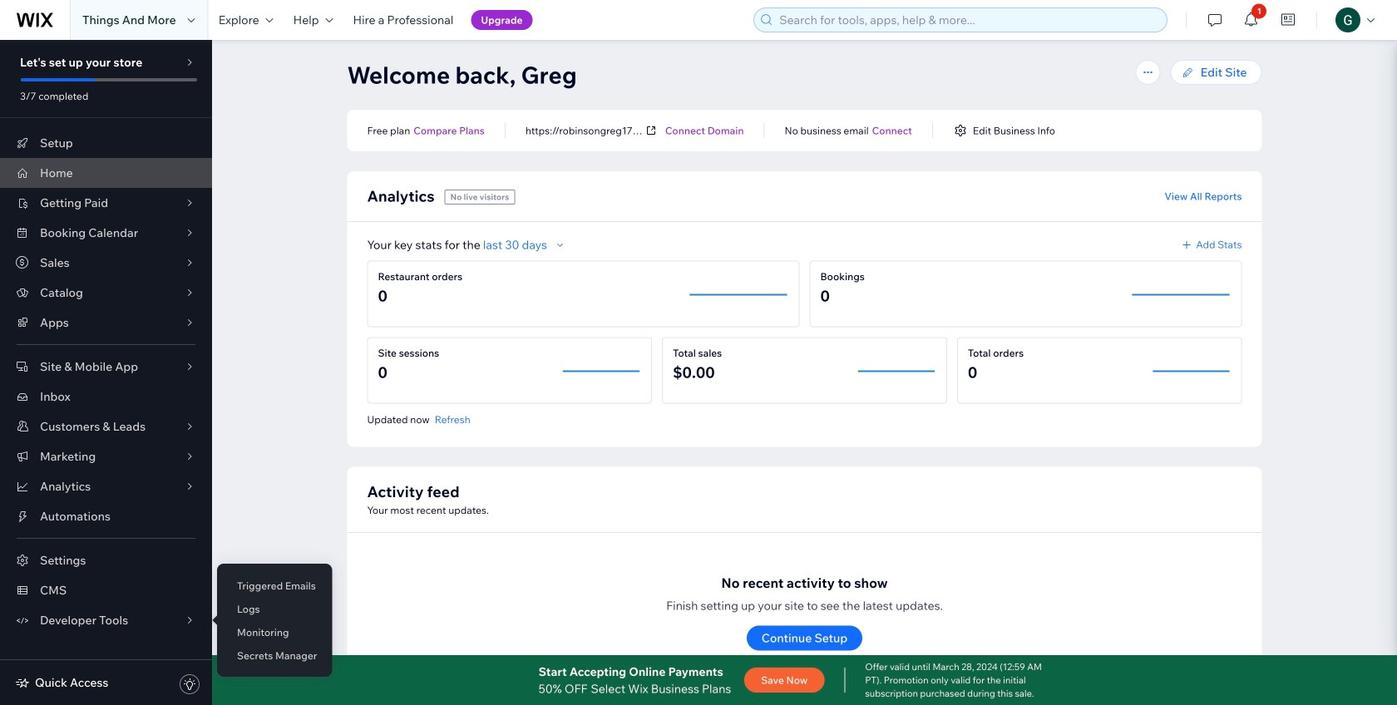 Task type: vqa. For each thing, say whether or not it's contained in the screenshot.
Free
no



Task type: describe. For each thing, give the bounding box(es) containing it.
sidebar element
[[0, 40, 212, 706]]



Task type: locate. For each thing, give the bounding box(es) containing it.
Search for tools, apps, help & more... field
[[775, 8, 1163, 32]]



